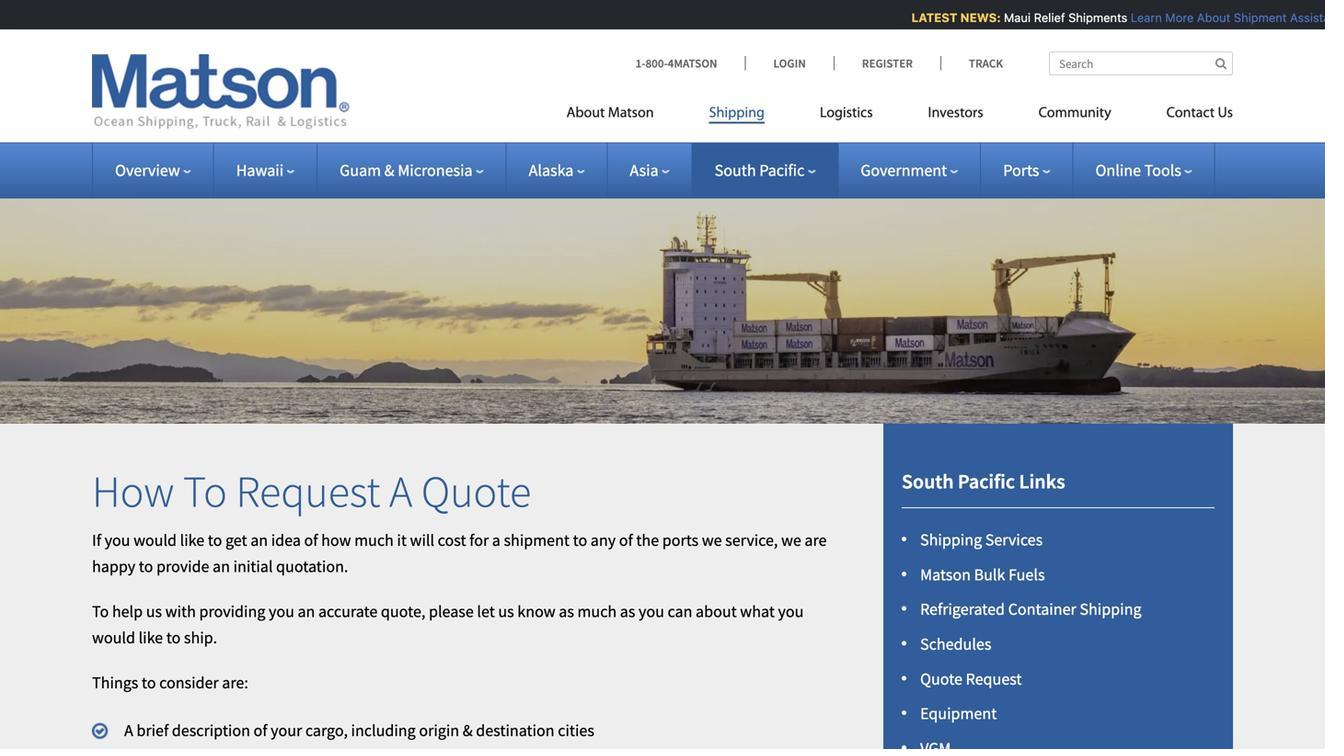 Task type: vqa. For each thing, say whether or not it's contained in the screenshot.
the Track 'link'
yes



Task type: describe. For each thing, give the bounding box(es) containing it.
matson bulk fuels
[[920, 565, 1045, 586]]

asia link
[[630, 160, 670, 181]]

ship.
[[184, 628, 217, 649]]

consider
[[159, 673, 219, 694]]

will
[[410, 530, 434, 551]]

asia
[[630, 160, 659, 181]]

origin
[[419, 721, 459, 741]]

government link
[[861, 160, 958, 181]]

quotation.
[[276, 557, 348, 578]]

top menu navigation
[[566, 97, 1233, 135]]

1 as from the left
[[559, 602, 574, 622]]

if you would like to get an idea of how much it will cost for a shipment to any of the ports we service, we are happy to provide an initial quotation.
[[92, 530, 827, 578]]

learn
[[1126, 11, 1157, 24]]

investors link
[[900, 97, 1011, 135]]

an for to
[[250, 530, 268, 551]]

are
[[805, 530, 827, 551]]

us
[[1218, 106, 1233, 121]]

initial
[[233, 557, 273, 578]]

much inside to help us with providing you an accurate quote, please let us know as much as you can about what you would like to ship.
[[577, 602, 617, 622]]

things
[[92, 673, 138, 694]]

community
[[1039, 106, 1111, 121]]

overview link
[[115, 160, 191, 181]]

cargo,
[[305, 721, 348, 741]]

online tools link
[[1095, 160, 1192, 181]]

container
[[1008, 600, 1076, 620]]

1 us from the left
[[146, 602, 162, 622]]

to right happy
[[139, 557, 153, 578]]

register
[[862, 56, 913, 71]]

micronesia
[[398, 160, 473, 181]]

brief
[[137, 721, 169, 741]]

shipments
[[1063, 11, 1122, 24]]

schedules
[[920, 634, 991, 655]]

get
[[225, 530, 247, 551]]

1-
[[635, 56, 645, 71]]

provide
[[156, 557, 209, 578]]

accurate
[[318, 602, 378, 622]]

1-800-4matson link
[[635, 56, 745, 71]]

2 horizontal spatial shipping
[[1080, 600, 1141, 620]]

to right things in the bottom of the page
[[142, 673, 156, 694]]

please
[[429, 602, 474, 622]]

0 vertical spatial about
[[1192, 11, 1226, 24]]

cities
[[558, 721, 594, 741]]

if
[[92, 530, 101, 551]]

description
[[172, 721, 250, 741]]

matson bulk fuels link
[[920, 565, 1045, 586]]

investors
[[928, 106, 983, 121]]

1 we from the left
[[702, 530, 722, 551]]

latest
[[907, 11, 952, 24]]

refrigerated
[[920, 600, 1005, 620]]

logistics link
[[792, 97, 900, 135]]

shipment
[[1229, 11, 1282, 24]]

for
[[469, 530, 489, 551]]

about
[[696, 602, 737, 622]]

news:
[[955, 11, 996, 24]]

how
[[92, 464, 174, 519]]

can
[[668, 602, 692, 622]]

0 horizontal spatial &
[[384, 160, 394, 181]]

latest news: maui relief shipments learn more about shipment assistan
[[907, 11, 1325, 24]]

would inside to help us with providing you an accurate quote, please let us know as much as you can about what you would like to ship.
[[92, 628, 135, 649]]

about inside top menu navigation
[[566, 106, 605, 121]]

community link
[[1011, 97, 1139, 135]]

shipping for shipping services
[[920, 530, 982, 551]]

contact
[[1166, 106, 1215, 121]]

ports
[[1003, 160, 1039, 181]]

login link
[[745, 56, 833, 71]]

shipment
[[504, 530, 570, 551]]

government
[[861, 160, 947, 181]]

overview
[[115, 160, 180, 181]]

would inside if you would like to get an idea of how much it will cost for a shipment to any of the ports we service, we are happy to provide an initial quotation.
[[133, 530, 177, 551]]

guam & micronesia link
[[340, 160, 484, 181]]

happy
[[92, 557, 135, 578]]

alaska
[[529, 160, 574, 181]]

including
[[351, 721, 416, 741]]

schedules link
[[920, 634, 991, 655]]

1 horizontal spatial of
[[304, 530, 318, 551]]

learn more about shipment assistan link
[[1126, 11, 1325, 24]]

shipping for shipping
[[709, 106, 765, 121]]

4matson
[[668, 56, 717, 71]]

know
[[517, 602, 555, 622]]

2 as from the left
[[620, 602, 635, 622]]

quote request link
[[920, 669, 1022, 690]]

maui
[[999, 11, 1026, 24]]

to left any
[[573, 530, 587, 551]]

Search search field
[[1049, 52, 1233, 75]]

a brief description of your cargo, including origin & destination cities
[[124, 721, 594, 741]]



Task type: locate. For each thing, give the bounding box(es) containing it.
0 vertical spatial &
[[384, 160, 394, 181]]

track
[[969, 56, 1003, 71]]

you left the "can"
[[639, 602, 664, 622]]

0 vertical spatial a
[[389, 464, 412, 519]]

0 vertical spatial south
[[715, 160, 756, 181]]

an for providing
[[298, 602, 315, 622]]

contact us
[[1166, 106, 1233, 121]]

online tools
[[1095, 160, 1181, 181]]

0 vertical spatial like
[[180, 530, 204, 551]]

a up it on the left bottom of page
[[389, 464, 412, 519]]

0 horizontal spatial shipping
[[709, 106, 765, 121]]

matson
[[608, 106, 654, 121], [920, 565, 971, 586]]

1 horizontal spatial about
[[1192, 11, 1226, 24]]

1 horizontal spatial we
[[781, 530, 801, 551]]

alaska link
[[529, 160, 585, 181]]

1 vertical spatial would
[[92, 628, 135, 649]]

0 horizontal spatial pacific
[[759, 160, 804, 181]]

about matson
[[566, 106, 654, 121]]

to help us with providing you an accurate quote, please let us know as much as you can about what you would like to ship.
[[92, 602, 804, 649]]

shipping up south pacific
[[709, 106, 765, 121]]

1 horizontal spatial a
[[389, 464, 412, 519]]

0 horizontal spatial an
[[213, 557, 230, 578]]

pacific inside section
[[958, 469, 1015, 494]]

fuels
[[1009, 565, 1045, 586]]

1 vertical spatial like
[[139, 628, 163, 649]]

1 vertical spatial a
[[124, 721, 133, 741]]

guam & micronesia
[[340, 160, 473, 181]]

0 vertical spatial much
[[354, 530, 394, 551]]

2 we from the left
[[781, 530, 801, 551]]

destination
[[476, 721, 555, 741]]

1 horizontal spatial pacific
[[958, 469, 1015, 494]]

us right let
[[498, 602, 514, 622]]

what
[[740, 602, 775, 622]]

1 vertical spatial matson
[[920, 565, 971, 586]]

pacific down shipping link
[[759, 160, 804, 181]]

an down get
[[213, 557, 230, 578]]

a
[[492, 530, 500, 551]]

it
[[397, 530, 407, 551]]

1 vertical spatial request
[[966, 669, 1022, 690]]

much right the know
[[577, 602, 617, 622]]

quote up for
[[421, 464, 531, 519]]

pacific for south pacific links
[[958, 469, 1015, 494]]

1 horizontal spatial an
[[250, 530, 268, 551]]

as left the "can"
[[620, 602, 635, 622]]

south pacific links
[[902, 469, 1065, 494]]

request
[[236, 464, 380, 519], [966, 669, 1022, 690]]

of
[[304, 530, 318, 551], [619, 530, 633, 551], [254, 721, 267, 741]]

more
[[1160, 11, 1189, 24]]

you
[[105, 530, 130, 551], [269, 602, 294, 622], [639, 602, 664, 622], [778, 602, 804, 622]]

idea
[[271, 530, 301, 551]]

register link
[[833, 56, 940, 71]]

much inside if you would like to get an idea of how much it will cost for a shipment to any of the ports we service, we are happy to provide an initial quotation.
[[354, 530, 394, 551]]

matson up refrigerated
[[920, 565, 971, 586]]

we right ports
[[702, 530, 722, 551]]

search image
[[1215, 58, 1227, 69]]

blue matson logo with ocean, shipping, truck, rail and logistics written beneath it. image
[[92, 54, 350, 130]]

0 vertical spatial an
[[250, 530, 268, 551]]

south inside section
[[902, 469, 954, 494]]

south pacific links section
[[860, 424, 1256, 750]]

2 vertical spatial an
[[298, 602, 315, 622]]

0 horizontal spatial of
[[254, 721, 267, 741]]

1 vertical spatial shipping
[[920, 530, 982, 551]]

1 vertical spatial south
[[902, 469, 954, 494]]

the
[[636, 530, 659, 551]]

are:
[[222, 673, 248, 694]]

with
[[165, 602, 196, 622]]

0 horizontal spatial we
[[702, 530, 722, 551]]

like down help
[[139, 628, 163, 649]]

1 horizontal spatial to
[[183, 464, 227, 519]]

cost
[[438, 530, 466, 551]]

request up equipment link
[[966, 669, 1022, 690]]

matson down 1-
[[608, 106, 654, 121]]

1-800-4matson
[[635, 56, 717, 71]]

you right if
[[105, 530, 130, 551]]

links
[[1019, 469, 1065, 494]]

1 vertical spatial quote
[[920, 669, 962, 690]]

quote request
[[920, 669, 1022, 690]]

services
[[985, 530, 1043, 551]]

0 horizontal spatial much
[[354, 530, 394, 551]]

a left brief
[[124, 721, 133, 741]]

0 vertical spatial quote
[[421, 464, 531, 519]]

providing
[[199, 602, 265, 622]]

an right get
[[250, 530, 268, 551]]

0 horizontal spatial south
[[715, 160, 756, 181]]

how
[[321, 530, 351, 551]]

to left get
[[208, 530, 222, 551]]

1 horizontal spatial us
[[498, 602, 514, 622]]

to inside to help us with providing you an accurate quote, please let us know as much as you can about what you would like to ship.
[[166, 628, 181, 649]]

to inside to help us with providing you an accurate quote, please let us know as much as you can about what you would like to ship.
[[92, 602, 109, 622]]

help
[[112, 602, 143, 622]]

would down help
[[92, 628, 135, 649]]

0 vertical spatial to
[[183, 464, 227, 519]]

south up shipping services link
[[902, 469, 954, 494]]

ports link
[[1003, 160, 1050, 181]]

an
[[250, 530, 268, 551], [213, 557, 230, 578], [298, 602, 315, 622]]

of right idea
[[304, 530, 318, 551]]

you right providing
[[269, 602, 294, 622]]

& right guam
[[384, 160, 394, 181]]

as right the know
[[559, 602, 574, 622]]

to up get
[[183, 464, 227, 519]]

like inside to help us with providing you an accurate quote, please let us know as much as you can about what you would like to ship.
[[139, 628, 163, 649]]

1 horizontal spatial &
[[463, 721, 473, 741]]

like inside if you would like to get an idea of how much it will cost for a shipment to any of the ports we service, we are happy to provide an initial quotation.
[[180, 530, 204, 551]]

refrigerated container shipping link
[[920, 600, 1141, 620]]

None search field
[[1049, 52, 1233, 75]]

ports
[[662, 530, 699, 551]]

0 horizontal spatial about
[[566, 106, 605, 121]]

south for south pacific
[[715, 160, 756, 181]]

service,
[[725, 530, 778, 551]]

& right origin at the left
[[463, 721, 473, 741]]

as
[[559, 602, 574, 622], [620, 602, 635, 622]]

0 horizontal spatial a
[[124, 721, 133, 741]]

south for south pacific links
[[902, 469, 954, 494]]

0 horizontal spatial request
[[236, 464, 380, 519]]

equipment
[[920, 704, 997, 725]]

0 horizontal spatial quote
[[421, 464, 531, 519]]

to left help
[[92, 602, 109, 622]]

request up idea
[[236, 464, 380, 519]]

matson inside top menu navigation
[[608, 106, 654, 121]]

pacific left links
[[958, 469, 1015, 494]]

800-
[[645, 56, 668, 71]]

quote inside south pacific links section
[[920, 669, 962, 690]]

refrigerated container shipping
[[920, 600, 1141, 620]]

0 vertical spatial shipping
[[709, 106, 765, 121]]

shipping
[[709, 106, 765, 121], [920, 530, 982, 551], [1080, 600, 1141, 620]]

shipping inside shipping link
[[709, 106, 765, 121]]

0 vertical spatial request
[[236, 464, 380, 519]]

assistan
[[1285, 11, 1325, 24]]

an inside to help us with providing you an accurate quote, please let us know as much as you can about what you would like to ship.
[[298, 602, 315, 622]]

to
[[183, 464, 227, 519], [92, 602, 109, 622]]

shipping right the container
[[1080, 600, 1141, 620]]

you inside if you would like to get an idea of how much it will cost for a shipment to any of the ports we service, we are happy to provide an initial quotation.
[[105, 530, 130, 551]]

&
[[384, 160, 394, 181], [463, 721, 473, 741]]

south down shipping link
[[715, 160, 756, 181]]

like
[[180, 530, 204, 551], [139, 628, 163, 649]]

of left your
[[254, 721, 267, 741]]

you right what
[[778, 602, 804, 622]]

about right more
[[1192, 11, 1226, 24]]

much
[[354, 530, 394, 551], [577, 602, 617, 622]]

1 vertical spatial an
[[213, 557, 230, 578]]

to left ship.
[[166, 628, 181, 649]]

bulk
[[974, 565, 1005, 586]]

1 vertical spatial much
[[577, 602, 617, 622]]

0 vertical spatial matson
[[608, 106, 654, 121]]

relief
[[1029, 11, 1060, 24]]

guam
[[340, 160, 381, 181]]

1 horizontal spatial south
[[902, 469, 954, 494]]

shipping services link
[[920, 530, 1043, 551]]

equipment link
[[920, 704, 997, 725]]

0 vertical spatial pacific
[[759, 160, 804, 181]]

1 vertical spatial &
[[463, 721, 473, 741]]

pacific for south pacific
[[759, 160, 804, 181]]

matson inside south pacific links section
[[920, 565, 971, 586]]

track link
[[940, 56, 1003, 71]]

1 horizontal spatial as
[[620, 602, 635, 622]]

0 horizontal spatial as
[[559, 602, 574, 622]]

about up alaska link
[[566, 106, 605, 121]]

tools
[[1144, 160, 1181, 181]]

0 horizontal spatial like
[[139, 628, 163, 649]]

hawaii link
[[236, 160, 295, 181]]

2 us from the left
[[498, 602, 514, 622]]

would
[[133, 530, 177, 551], [92, 628, 135, 649]]

shipping link
[[682, 97, 792, 135]]

1 vertical spatial pacific
[[958, 469, 1015, 494]]

things to consider are:
[[92, 673, 248, 694]]

0 horizontal spatial to
[[92, 602, 109, 622]]

shipping services
[[920, 530, 1043, 551]]

1 horizontal spatial shipping
[[920, 530, 982, 551]]

to
[[208, 530, 222, 551], [573, 530, 587, 551], [139, 557, 153, 578], [166, 628, 181, 649], [142, 673, 156, 694]]

0 vertical spatial would
[[133, 530, 177, 551]]

1 horizontal spatial quote
[[920, 669, 962, 690]]

0 horizontal spatial us
[[146, 602, 162, 622]]

hawaii
[[236, 160, 284, 181]]

let
[[477, 602, 495, 622]]

would up provide
[[133, 530, 177, 551]]

like up provide
[[180, 530, 204, 551]]

1 horizontal spatial matson
[[920, 565, 971, 586]]

much left it on the left bottom of page
[[354, 530, 394, 551]]

we
[[702, 530, 722, 551], [781, 530, 801, 551]]

us left with
[[146, 602, 162, 622]]

banner image
[[0, 169, 1325, 424]]

any
[[591, 530, 616, 551]]

quote,
[[381, 602, 425, 622]]

2 horizontal spatial an
[[298, 602, 315, 622]]

request inside south pacific links section
[[966, 669, 1022, 690]]

south pacific
[[715, 160, 804, 181]]

2 vertical spatial shipping
[[1080, 600, 1141, 620]]

south pacific link
[[715, 160, 816, 181]]

an left accurate
[[298, 602, 315, 622]]

1 vertical spatial about
[[566, 106, 605, 121]]

quote down schedules
[[920, 669, 962, 690]]

1 horizontal spatial request
[[966, 669, 1022, 690]]

1 vertical spatial to
[[92, 602, 109, 622]]

1 horizontal spatial like
[[180, 530, 204, 551]]

we left are
[[781, 530, 801, 551]]

of left the
[[619, 530, 633, 551]]

pacific
[[759, 160, 804, 181], [958, 469, 1015, 494]]

1 horizontal spatial much
[[577, 602, 617, 622]]

2 horizontal spatial of
[[619, 530, 633, 551]]

shipping up matson bulk fuels link
[[920, 530, 982, 551]]

0 horizontal spatial matson
[[608, 106, 654, 121]]



